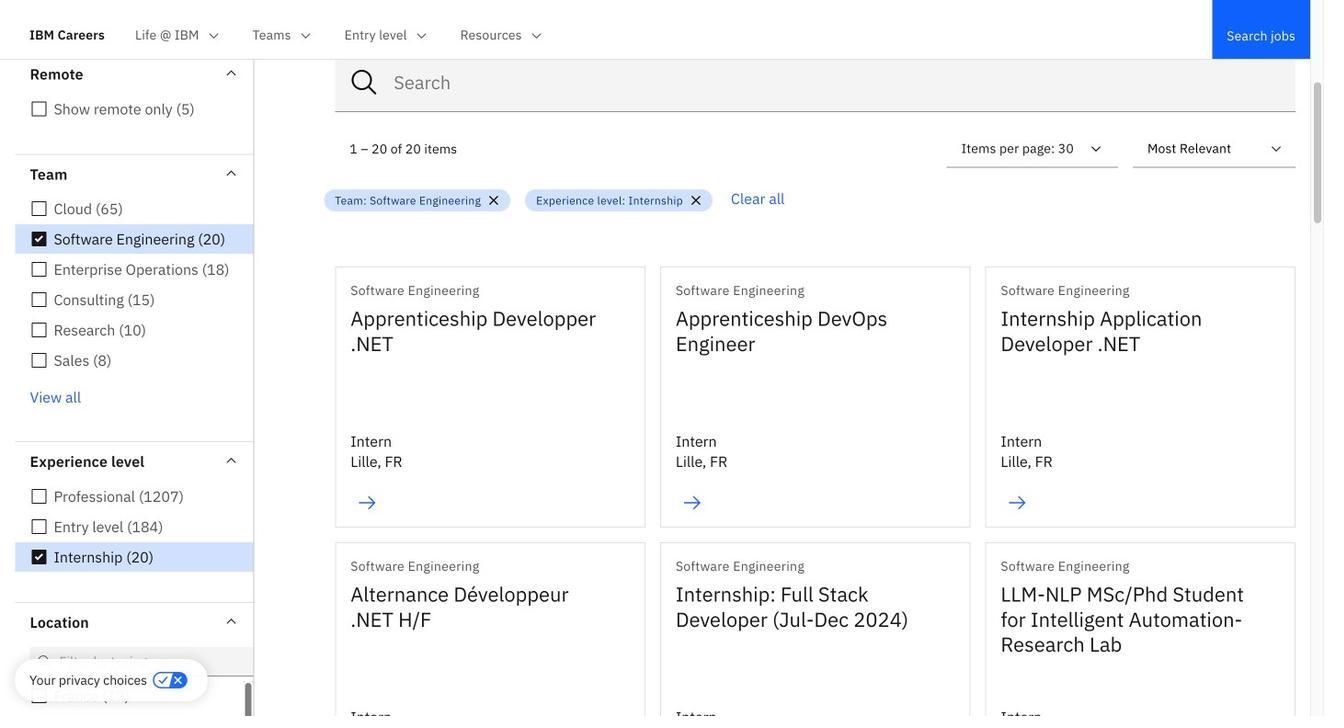 Task type: vqa. For each thing, say whether or not it's contained in the screenshot.
Your privacy choices element at the bottom
yes



Task type: describe. For each thing, give the bounding box(es) containing it.
your privacy choices element
[[29, 671, 147, 691]]



